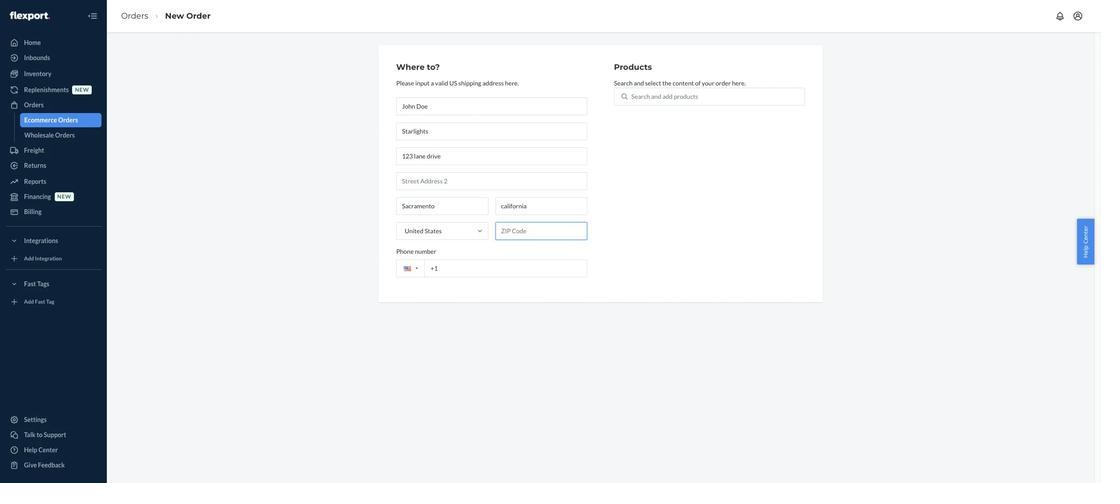 Task type: vqa. For each thing, say whether or not it's contained in the screenshot.
Help Center
yes



Task type: locate. For each thing, give the bounding box(es) containing it.
settings link
[[5, 413, 102, 427]]

new
[[165, 11, 184, 21]]

where to?
[[396, 62, 440, 72]]

search
[[614, 79, 633, 87], [632, 93, 650, 100]]

talk to support button
[[5, 428, 102, 442]]

here.
[[505, 79, 519, 87], [732, 79, 746, 87]]

0 horizontal spatial help center
[[24, 446, 58, 454]]

order
[[186, 11, 211, 21]]

1 horizontal spatial help center
[[1082, 225, 1090, 258]]

0 vertical spatial new
[[75, 87, 89, 93]]

orders up ecommerce
[[24, 101, 44, 109]]

1 vertical spatial help center
[[24, 446, 58, 454]]

fast tags
[[24, 280, 49, 288]]

add fast tag
[[24, 299, 54, 305]]

integrations button
[[5, 234, 102, 248]]

input
[[415, 79, 430, 87]]

1 add from the top
[[24, 255, 34, 262]]

new down inventory link
[[75, 87, 89, 93]]

1 horizontal spatial and
[[651, 93, 661, 100]]

help center
[[1082, 225, 1090, 258], [24, 446, 58, 454]]

1 vertical spatial add
[[24, 299, 34, 305]]

phone
[[396, 248, 414, 255]]

shipping
[[459, 79, 481, 87]]

0 horizontal spatial help
[[24, 446, 37, 454]]

0 vertical spatial help
[[1082, 245, 1090, 258]]

fast tags button
[[5, 277, 102, 291]]

integrations
[[24, 237, 58, 245]]

select
[[645, 79, 661, 87]]

2 add from the top
[[24, 299, 34, 305]]

0 vertical spatial help center
[[1082, 225, 1090, 258]]

add for add fast tag
[[24, 299, 34, 305]]

1 vertical spatial fast
[[35, 299, 45, 305]]

here. right order
[[732, 79, 746, 87]]

center
[[1082, 225, 1090, 244], [39, 446, 58, 454]]

here. right address
[[505, 79, 519, 87]]

inventory link
[[5, 67, 102, 81]]

products
[[614, 62, 652, 72]]

1 horizontal spatial help
[[1082, 245, 1090, 258]]

1 vertical spatial and
[[651, 93, 661, 100]]

Street Address 2 text field
[[396, 172, 587, 190]]

orders down ecommerce orders link
[[55, 131, 75, 139]]

1 (702) 123-4567 telephone field
[[396, 260, 587, 277]]

billing
[[24, 208, 42, 216]]

0 horizontal spatial new
[[57, 193, 71, 200]]

0 horizontal spatial and
[[634, 79, 644, 87]]

help center button
[[1078, 219, 1095, 264]]

orders link up ecommerce orders
[[5, 98, 102, 112]]

fast
[[24, 280, 36, 288], [35, 299, 45, 305]]

1 vertical spatial new
[[57, 193, 71, 200]]

add left integration at the left bottom of the page
[[24, 255, 34, 262]]

support
[[44, 431, 66, 439]]

1 horizontal spatial new
[[75, 87, 89, 93]]

add inside the add integration link
[[24, 255, 34, 262]]

1 horizontal spatial orders link
[[121, 11, 148, 21]]

address
[[483, 79, 504, 87]]

wholesale orders
[[24, 131, 75, 139]]

add inside add fast tag link
[[24, 299, 34, 305]]

0 vertical spatial orders link
[[121, 11, 148, 21]]

center inside button
[[1082, 225, 1090, 244]]

reports
[[24, 178, 46, 185]]

and
[[634, 79, 644, 87], [651, 93, 661, 100]]

to
[[37, 431, 43, 439]]

search for search and select the content of your order here.
[[614, 79, 633, 87]]

and left the 'select'
[[634, 79, 644, 87]]

0 vertical spatial and
[[634, 79, 644, 87]]

please input a valid us shipping address here.
[[396, 79, 519, 87]]

0 vertical spatial search
[[614, 79, 633, 87]]

help
[[1082, 245, 1090, 258], [24, 446, 37, 454]]

orders up the wholesale orders link
[[58, 116, 78, 124]]

new down the reports link
[[57, 193, 71, 200]]

1 horizontal spatial here.
[[732, 79, 746, 87]]

1 vertical spatial orders link
[[5, 98, 102, 112]]

us
[[449, 79, 457, 87]]

fast left tags
[[24, 280, 36, 288]]

inbounds link
[[5, 51, 102, 65]]

search right search image
[[632, 93, 650, 100]]

replenishments
[[24, 86, 69, 94]]

returns
[[24, 162, 46, 169]]

orders link left the new
[[121, 11, 148, 21]]

new
[[75, 87, 89, 93], [57, 193, 71, 200]]

fast left the tag
[[35, 299, 45, 305]]

add integration
[[24, 255, 62, 262]]

0 horizontal spatial center
[[39, 446, 58, 454]]

1 vertical spatial search
[[632, 93, 650, 100]]

where
[[396, 62, 425, 72]]

number
[[415, 248, 436, 255]]

Street Address text field
[[396, 147, 587, 165]]

1 horizontal spatial center
[[1082, 225, 1090, 244]]

please
[[396, 79, 414, 87]]

and for add
[[651, 93, 661, 100]]

add
[[24, 255, 34, 262], [24, 299, 34, 305]]

search image
[[622, 93, 628, 100]]

and left add at the top right of page
[[651, 93, 661, 100]]

search and select the content of your order here.
[[614, 79, 746, 87]]

open account menu image
[[1073, 11, 1084, 21]]

0 vertical spatial add
[[24, 255, 34, 262]]

0 vertical spatial center
[[1082, 225, 1090, 244]]

to?
[[427, 62, 440, 72]]

1 vertical spatial help
[[24, 446, 37, 454]]

orders
[[121, 11, 148, 21], [24, 101, 44, 109], [58, 116, 78, 124], [55, 131, 75, 139]]

0 horizontal spatial here.
[[505, 79, 519, 87]]

orders link
[[121, 11, 148, 21], [5, 98, 102, 112]]

0 vertical spatial fast
[[24, 280, 36, 288]]

orders left the new
[[121, 11, 148, 21]]

of
[[695, 79, 701, 87]]

search up search image
[[614, 79, 633, 87]]

a
[[431, 79, 434, 87]]

add down fast tags
[[24, 299, 34, 305]]

freight
[[24, 147, 44, 154]]

new for financing
[[57, 193, 71, 200]]

wholesale
[[24, 131, 54, 139]]



Task type: describe. For each thing, give the bounding box(es) containing it.
inventory
[[24, 70, 51, 77]]

close navigation image
[[87, 11, 98, 21]]

freight link
[[5, 143, 102, 158]]

State text field
[[495, 197, 587, 215]]

returns link
[[5, 159, 102, 173]]

valid
[[435, 79, 448, 87]]

integration
[[35, 255, 62, 262]]

give
[[24, 461, 37, 469]]

help center link
[[5, 443, 102, 457]]

Company name text field
[[396, 122, 587, 140]]

give feedback
[[24, 461, 65, 469]]

fast inside dropdown button
[[24, 280, 36, 288]]

2 here. from the left
[[732, 79, 746, 87]]

ecommerce orders link
[[20, 113, 102, 127]]

settings
[[24, 416, 47, 424]]

home
[[24, 39, 41, 46]]

breadcrumbs navigation
[[114, 3, 218, 29]]

search for search and add products
[[632, 93, 650, 100]]

financing
[[24, 193, 51, 200]]

add fast tag link
[[5, 295, 102, 309]]

united states
[[405, 227, 442, 235]]

flexport logo image
[[10, 11, 50, 20]]

help inside button
[[1082, 245, 1090, 258]]

products
[[674, 93, 698, 100]]

inbounds
[[24, 54, 50, 61]]

orders inside breadcrumbs navigation
[[121, 11, 148, 21]]

new order link
[[165, 11, 211, 21]]

new order
[[165, 11, 211, 21]]

content
[[673, 79, 694, 87]]

your
[[702, 79, 715, 87]]

talk to support
[[24, 431, 66, 439]]

City text field
[[396, 197, 488, 215]]

First & Last Name text field
[[396, 97, 587, 115]]

give feedback button
[[5, 458, 102, 473]]

and for select
[[634, 79, 644, 87]]

help center inside button
[[1082, 225, 1090, 258]]

united states: + 1 image
[[416, 268, 418, 270]]

add for add integration
[[24, 255, 34, 262]]

united
[[405, 227, 424, 235]]

0 horizontal spatial orders link
[[5, 98, 102, 112]]

ZIP Code text field
[[495, 222, 587, 240]]

ecommerce
[[24, 116, 57, 124]]

reports link
[[5, 175, 102, 189]]

search and add products
[[632, 93, 698, 100]]

add
[[663, 93, 673, 100]]

feedback
[[38, 461, 65, 469]]

phone number
[[396, 248, 436, 255]]

talk
[[24, 431, 35, 439]]

1 vertical spatial center
[[39, 446, 58, 454]]

tags
[[37, 280, 49, 288]]

ecommerce orders
[[24, 116, 78, 124]]

billing link
[[5, 205, 102, 219]]

states
[[425, 227, 442, 235]]

the
[[663, 79, 672, 87]]

add integration link
[[5, 252, 102, 266]]

open notifications image
[[1055, 11, 1066, 21]]

new for replenishments
[[75, 87, 89, 93]]

wholesale orders link
[[20, 128, 102, 143]]

home link
[[5, 36, 102, 50]]

order
[[716, 79, 731, 87]]

tag
[[46, 299, 54, 305]]

1 here. from the left
[[505, 79, 519, 87]]



